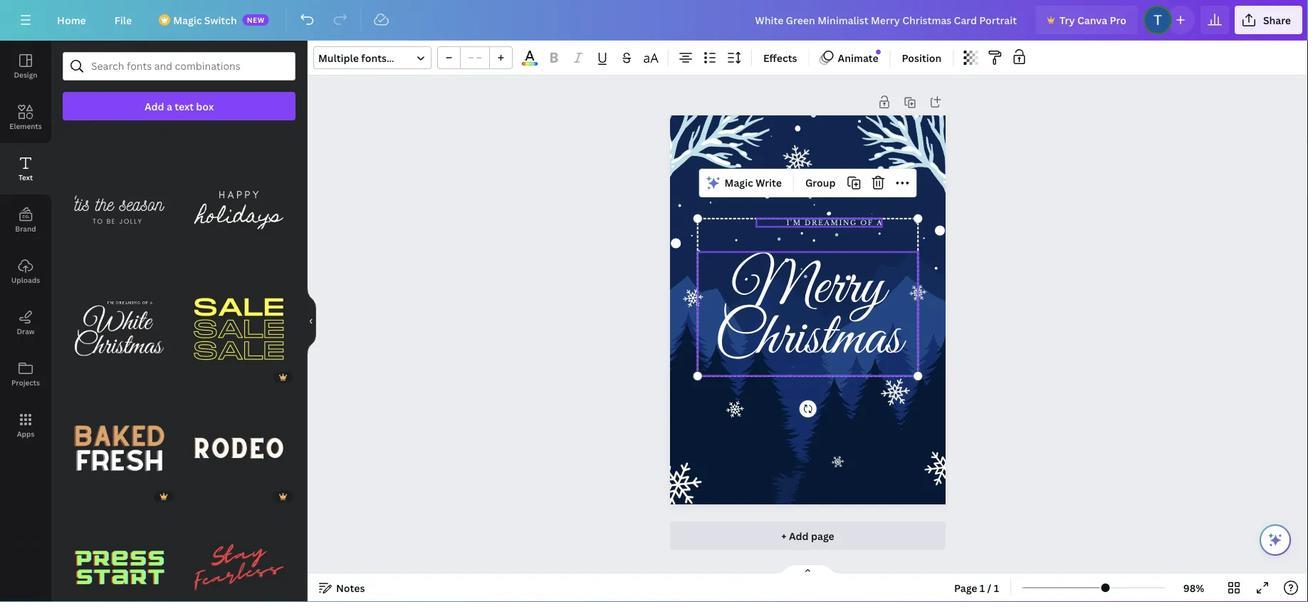 Task type: locate. For each thing, give the bounding box(es) containing it.
pro
[[1110, 13, 1127, 27]]

+ add page
[[782, 529, 835, 543]]

+
[[782, 529, 787, 543]]

position
[[902, 51, 942, 64]]

0 horizontal spatial 1
[[980, 581, 986, 595]]

i'm
[[787, 218, 802, 227]]

Design title text field
[[744, 6, 1030, 34]]

file button
[[103, 6, 143, 34]]

magic inside button
[[725, 176, 754, 190]]

multiple fonts… button
[[313, 46, 432, 69]]

page
[[955, 581, 978, 595]]

0 horizontal spatial magic
[[173, 13, 202, 27]]

uploads button
[[0, 246, 51, 297]]

1 vertical spatial magic
[[725, 176, 754, 190]]

multiple
[[318, 51, 359, 64]]

0 vertical spatial magic
[[173, 13, 202, 27]]

a right of
[[877, 218, 883, 227]]

add left text
[[145, 99, 164, 113]]

0 horizontal spatial add
[[145, 99, 164, 113]]

notes
[[336, 581, 365, 595]]

home
[[57, 13, 86, 27]]

file
[[115, 13, 132, 27]]

animate button
[[815, 46, 885, 69]]

merry
[[731, 250, 885, 327]]

1 horizontal spatial magic
[[725, 176, 754, 190]]

elements
[[9, 121, 42, 131]]

magic
[[173, 13, 202, 27], [725, 176, 754, 190]]

magic for magic write
[[725, 176, 754, 190]]

magic inside main menu bar
[[173, 13, 202, 27]]

uploads
[[11, 275, 40, 285]]

a
[[167, 99, 172, 113], [877, 218, 883, 227]]

write
[[756, 176, 782, 190]]

1 vertical spatial add
[[789, 529, 809, 543]]

a inside add a text box button
[[167, 99, 172, 113]]

color range image
[[522, 62, 538, 66]]

share
[[1264, 13, 1292, 27]]

0 vertical spatial add
[[145, 99, 164, 113]]

1
[[980, 581, 986, 595], [994, 581, 1000, 595]]

+ add page button
[[670, 522, 946, 550]]

effects
[[764, 51, 798, 64]]

animate
[[838, 51, 879, 64]]

1 horizontal spatial add
[[789, 529, 809, 543]]

add right +
[[789, 529, 809, 543]]

add
[[145, 99, 164, 113], [789, 529, 809, 543]]

design
[[14, 70, 37, 79]]

try canva pro button
[[1036, 6, 1138, 34]]

group
[[437, 46, 513, 69], [182, 272, 296, 386], [182, 383, 296, 505], [63, 391, 176, 505], [182, 502, 296, 602]]

1 left /
[[980, 581, 986, 595]]

1 vertical spatial a
[[877, 218, 883, 227]]

1 1 from the left
[[980, 581, 986, 595]]

draw button
[[0, 297, 51, 348]]

switch
[[204, 13, 237, 27]]

1 horizontal spatial 1
[[994, 581, 1000, 595]]

/
[[988, 581, 992, 595]]

0 vertical spatial a
[[167, 99, 172, 113]]

magic write button
[[702, 172, 788, 194]]

show pages image
[[774, 564, 842, 575]]

0 horizontal spatial a
[[167, 99, 172, 113]]

apps button
[[0, 400, 51, 451]]

merry christmas
[[714, 250, 902, 377]]

magic for magic switch
[[173, 13, 202, 27]]

98%
[[1184, 581, 1205, 595]]

fonts…
[[361, 51, 394, 64]]

text button
[[0, 143, 51, 194]]

magic left write
[[725, 176, 754, 190]]

try
[[1060, 13, 1076, 27]]

1 right /
[[994, 581, 1000, 595]]

magic left switch
[[173, 13, 202, 27]]

98% button
[[1171, 576, 1218, 599]]

canva
[[1078, 13, 1108, 27]]

side panel tab list
[[0, 41, 51, 451]]

– – number field
[[465, 50, 485, 66]]

a left text
[[167, 99, 172, 113]]

new
[[247, 15, 265, 25]]



Task type: vqa. For each thing, say whether or not it's contained in the screenshot.
Flip BUTTON
no



Task type: describe. For each thing, give the bounding box(es) containing it.
share button
[[1235, 6, 1303, 34]]

home link
[[46, 6, 97, 34]]

multiple fonts…
[[318, 51, 394, 64]]

main menu bar
[[0, 0, 1309, 41]]

brand
[[15, 224, 36, 233]]

page
[[811, 529, 835, 543]]

magic switch
[[173, 13, 237, 27]]

i'm dreaming of a
[[787, 218, 883, 227]]

text
[[18, 172, 33, 182]]

group button
[[800, 172, 842, 194]]

brand button
[[0, 194, 51, 246]]

design button
[[0, 41, 51, 92]]

position button
[[897, 46, 948, 69]]

effects button
[[758, 46, 803, 69]]

add a text box button
[[63, 92, 296, 120]]

add a text box
[[145, 99, 214, 113]]

1 horizontal spatial a
[[877, 218, 883, 227]]

box
[[196, 99, 214, 113]]

Search fonts and combinations search field
[[91, 53, 267, 80]]

apps
[[17, 429, 34, 439]]

new image
[[876, 50, 881, 54]]

notes button
[[313, 576, 371, 599]]

dreaming
[[805, 218, 858, 227]]

group
[[806, 176, 836, 190]]

draw
[[17, 326, 35, 336]]

2 1 from the left
[[994, 581, 1000, 595]]

projects button
[[0, 348, 51, 400]]

page 1 / 1
[[955, 581, 1000, 595]]

christmas
[[714, 300, 902, 377]]

projects
[[11, 378, 40, 387]]

hide image
[[307, 287, 316, 356]]

elements button
[[0, 92, 51, 143]]

canva assistant image
[[1267, 531, 1285, 549]]

try canva pro
[[1060, 13, 1127, 27]]

of
[[861, 218, 874, 227]]

magic write
[[725, 176, 782, 190]]

text
[[175, 99, 194, 113]]



